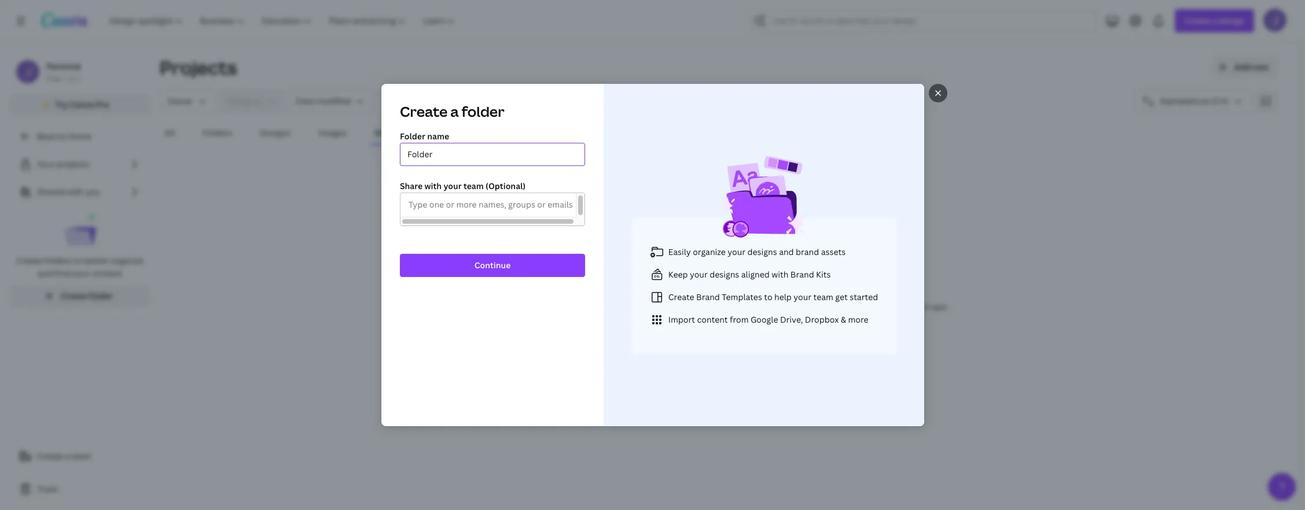 Task type: vqa. For each thing, say whether or not it's contained in the screenshot.
topmost Team
yes



Task type: describe. For each thing, give the bounding box(es) containing it.
create a folder
[[400, 102, 504, 121]]

create for create a folder
[[400, 102, 448, 121]]

free •
[[46, 74, 66, 83]]

pro
[[96, 99, 109, 110]]

a for team
[[65, 451, 70, 462]]

list containing your projects
[[9, 153, 151, 308]]

and inside create folders to better organize and find your content
[[38, 268, 52, 279]]

to right back
[[58, 131, 66, 142]]

them
[[641, 302, 658, 312]]

to inside "upload, store and organize your videos add videos to use in your designs or organize them using folders. get started by uploading from your device or importing from other apps."
[[528, 302, 535, 312]]

0 vertical spatial folder
[[461, 102, 504, 121]]

keep your designs aligned with brand kits
[[668, 269, 831, 280]]

drive,
[[780, 314, 803, 325]]

upload, store and organize your videos add videos to use in your designs or organize them using folders. get started by uploading from your device or importing from other apps.
[[489, 283, 949, 312]]

other
[[911, 302, 930, 312]]

your up dropbox
[[809, 302, 825, 312]]

1 horizontal spatial from
[[792, 302, 808, 312]]

create folder button
[[9, 285, 151, 308]]

canva
[[69, 99, 94, 110]]

and inside "upload, store and organize your videos add videos to use in your designs or organize them using folders. get started by uploading from your device or importing from other apps."
[[691, 283, 711, 297]]

drop
[[642, 347, 662, 358]]

1 vertical spatial designs
[[710, 269, 739, 280]]

easily
[[668, 246, 691, 257]]

all button
[[160, 122, 180, 144]]

drop files here or connect an account...
[[642, 347, 796, 358]]

better
[[84, 255, 109, 266]]

1 horizontal spatial started
[[850, 292, 878, 303]]

brand
[[796, 246, 819, 257]]

0 horizontal spatial or
[[602, 302, 609, 312]]

google
[[751, 314, 778, 325]]

0 horizontal spatial brand
[[696, 292, 720, 303]]

get
[[835, 292, 848, 303]]

0 horizontal spatial from
[[730, 314, 749, 325]]

try canva pro button
[[9, 94, 151, 116]]

device
[[826, 302, 849, 312]]

upload,
[[620, 283, 660, 297]]

folders
[[44, 255, 72, 266]]

Folder name text field
[[407, 144, 578, 166]]

a for folder
[[450, 102, 459, 121]]

your up keep your designs aligned with brand kits
[[728, 246, 746, 257]]

share
[[400, 181, 422, 192]]

name
[[427, 131, 449, 142]]

free
[[46, 74, 61, 83]]

create folders to better organize and find your content
[[16, 255, 144, 279]]

trash
[[37, 484, 58, 495]]

folders.
[[679, 302, 705, 312]]

try canva pro
[[55, 99, 109, 110]]

personal
[[46, 61, 81, 72]]

your projects link
[[9, 153, 151, 176]]

your right share
[[443, 181, 462, 192]]

home
[[68, 131, 91, 142]]

try
[[55, 99, 68, 110]]

continue
[[474, 260, 511, 271]]

folder name
[[400, 131, 449, 142]]

•
[[63, 74, 66, 83]]

(optional)
[[486, 181, 526, 192]]

an
[[746, 347, 756, 358]]

you
[[86, 186, 100, 197]]

account...
[[758, 347, 796, 358]]

images button
[[314, 122, 351, 144]]

shared with you
[[37, 186, 100, 197]]

organize right easily
[[693, 246, 726, 257]]

find
[[54, 268, 70, 279]]

assets
[[821, 246, 846, 257]]

to inside create folders to better organize and find your content
[[74, 255, 82, 266]]

organize down upload,
[[611, 302, 639, 312]]

designs button
[[255, 122, 295, 144]]

templates
[[722, 292, 762, 303]]

0 vertical spatial videos
[[784, 283, 818, 297]]

apps.
[[931, 302, 949, 312]]

back to home link
[[9, 125, 151, 148]]

videos
[[374, 127, 401, 138]]

create a team
[[37, 451, 91, 462]]

help
[[774, 292, 792, 303]]



Task type: locate. For each thing, give the bounding box(es) containing it.
from up drive,
[[792, 302, 808, 312]]

top level navigation element
[[102, 9, 465, 32]]

using
[[660, 302, 678, 312]]

by
[[746, 302, 755, 312]]

2 vertical spatial team
[[72, 451, 91, 462]]

folder inside create folder button
[[89, 291, 113, 302]]

1 horizontal spatial brand
[[791, 269, 814, 280]]

with for you
[[67, 186, 84, 197]]

1 horizontal spatial videos
[[784, 283, 818, 297]]

team inside button
[[72, 451, 91, 462]]

1 horizontal spatial a
[[450, 102, 459, 121]]

videos
[[784, 283, 818, 297], [504, 302, 526, 312]]

dropbox
[[805, 314, 839, 325]]

0 horizontal spatial designs
[[575, 302, 600, 312]]

and
[[779, 246, 794, 257], [38, 268, 52, 279], [691, 283, 711, 297]]

files
[[664, 347, 680, 358]]

more
[[848, 314, 869, 325]]

back to home
[[37, 131, 91, 142]]

with for your
[[424, 181, 442, 192]]

folder down better
[[89, 291, 113, 302]]

0 vertical spatial and
[[779, 246, 794, 257]]

videos button
[[370, 122, 406, 144]]

and up folders. at the right bottom of page
[[691, 283, 711, 297]]

designs right 'in'
[[575, 302, 600, 312]]

2 horizontal spatial and
[[779, 246, 794, 257]]

designs up aligned
[[748, 246, 777, 257]]

use
[[537, 302, 548, 312]]

folders button
[[198, 122, 237, 144]]

create for create folders to better organize and find your content
[[16, 255, 42, 266]]

1 vertical spatial team
[[814, 292, 833, 303]]

0 vertical spatial designs
[[748, 246, 777, 257]]

to left help
[[764, 292, 772, 303]]

1 horizontal spatial and
[[691, 283, 711, 297]]

folder
[[400, 131, 425, 142]]

1 horizontal spatial with
[[424, 181, 442, 192]]

team
[[463, 181, 484, 192], [814, 292, 833, 303], [72, 451, 91, 462]]

1
[[77, 74, 81, 83]]

your projects
[[37, 159, 89, 170]]

import content from google drive, dropbox & more
[[668, 314, 869, 325]]

to left use
[[528, 302, 535, 312]]

create left folders
[[16, 255, 42, 266]]

content inside create folders to better organize and find your content
[[91, 268, 122, 279]]

organize inside create folders to better organize and find your content
[[111, 255, 144, 266]]

your up uploading at the bottom of page
[[759, 283, 782, 297]]

0 horizontal spatial started
[[720, 302, 745, 312]]

0 vertical spatial brand
[[791, 269, 814, 280]]

videos down kits
[[784, 283, 818, 297]]

brand right store
[[696, 292, 720, 303]]

here
[[682, 347, 700, 358]]

importing
[[859, 302, 892, 312]]

a up folder name text field
[[450, 102, 459, 121]]

brand
[[791, 269, 814, 280], [696, 292, 720, 303]]

1 horizontal spatial folder
[[461, 102, 504, 121]]

designs up "upload, store and organize your videos add videos to use in your designs or organize them using folders. get started by uploading from your device or importing from other apps."
[[710, 269, 739, 280]]

list
[[9, 153, 151, 308]]

0 vertical spatial a
[[450, 102, 459, 121]]

your right find
[[72, 268, 89, 279]]

or left the them
[[602, 302, 609, 312]]

0 horizontal spatial and
[[38, 268, 52, 279]]

or right here
[[702, 347, 710, 358]]

&
[[841, 314, 846, 325]]

your inside create folders to better organize and find your content
[[72, 268, 89, 279]]

create
[[400, 102, 448, 121], [16, 255, 42, 266], [61, 291, 87, 302], [668, 292, 694, 303], [37, 451, 63, 462]]

2 horizontal spatial or
[[850, 302, 857, 312]]

0 horizontal spatial folder
[[89, 291, 113, 302]]

trash link
[[9, 478, 151, 501]]

easily organize your designs and brand assets
[[668, 246, 846, 257]]

team up trash link
[[72, 451, 91, 462]]

keep
[[668, 269, 688, 280]]

1 vertical spatial brand
[[696, 292, 720, 303]]

from
[[792, 302, 808, 312], [894, 302, 910, 312], [730, 314, 749, 325]]

started inside "upload, store and organize your videos add videos to use in your designs or organize them using folders. get started by uploading from your device or importing from other apps."
[[720, 302, 745, 312]]

projects
[[57, 159, 89, 170]]

2 vertical spatial and
[[691, 283, 711, 297]]

1 vertical spatial a
[[65, 451, 70, 462]]

from left "other"
[[894, 302, 910, 312]]

create for create brand templates to help your team get started
[[668, 292, 694, 303]]

folder up folder name text field
[[461, 102, 504, 121]]

content
[[91, 268, 122, 279], [697, 314, 728, 325]]

images
[[319, 127, 347, 138]]

add
[[489, 302, 502, 312]]

0 vertical spatial content
[[91, 268, 122, 279]]

shared with you link
[[9, 181, 151, 204]]

back
[[37, 131, 56, 142]]

organize right better
[[111, 255, 144, 266]]

Type one or more names, groups or e​​ma​il​s text field
[[405, 197, 576, 214]]

and left find
[[38, 268, 52, 279]]

shared
[[37, 186, 65, 197]]

create folder
[[61, 291, 113, 302]]

or up more
[[850, 302, 857, 312]]

0 horizontal spatial team
[[72, 451, 91, 462]]

team up type one or more names, groups or e​​ma​il​s text box
[[463, 181, 484, 192]]

your
[[443, 181, 462, 192], [728, 246, 746, 257], [72, 268, 89, 279], [690, 269, 708, 280], [759, 283, 782, 297], [794, 292, 812, 303], [558, 302, 573, 312], [809, 302, 825, 312]]

None search field
[[749, 9, 1097, 32]]

with right share
[[424, 181, 442, 192]]

1 vertical spatial content
[[697, 314, 728, 325]]

connect
[[712, 347, 744, 358]]

with left you on the top left of page
[[67, 186, 84, 197]]

a up trash link
[[65, 451, 70, 462]]

2 horizontal spatial team
[[814, 292, 833, 303]]

team left get at the right bottom of page
[[814, 292, 833, 303]]

create brand templates to help your team get started
[[668, 292, 878, 303]]

a inside button
[[65, 451, 70, 462]]

2 vertical spatial designs
[[575, 302, 600, 312]]

kits
[[816, 269, 831, 280]]

2 horizontal spatial designs
[[748, 246, 777, 257]]

0 horizontal spatial a
[[65, 451, 70, 462]]

2 horizontal spatial from
[[894, 302, 910, 312]]

brand left kits
[[791, 269, 814, 280]]

all
[[164, 127, 175, 138]]

with
[[424, 181, 442, 192], [67, 186, 84, 197], [772, 269, 789, 280]]

your
[[37, 159, 55, 170]]

store
[[663, 283, 689, 297]]

create for create a team
[[37, 451, 63, 462]]

designs
[[260, 127, 291, 138]]

1 vertical spatial videos
[[504, 302, 526, 312]]

to left better
[[74, 255, 82, 266]]

your right keep
[[690, 269, 708, 280]]

create inside create folders to better organize and find your content
[[16, 255, 42, 266]]

videos right add
[[504, 302, 526, 312]]

folder
[[461, 102, 504, 121], [89, 291, 113, 302]]

your right help
[[794, 292, 812, 303]]

with up help
[[772, 269, 789, 280]]

folders
[[203, 127, 232, 138]]

1 vertical spatial folder
[[89, 291, 113, 302]]

in
[[550, 302, 556, 312]]

2 horizontal spatial with
[[772, 269, 789, 280]]

content down get
[[697, 314, 728, 325]]

0 horizontal spatial videos
[[504, 302, 526, 312]]

aligned
[[741, 269, 770, 280]]

1 vertical spatial and
[[38, 268, 52, 279]]

organize
[[693, 246, 726, 257], [111, 255, 144, 266], [713, 283, 756, 297], [611, 302, 639, 312]]

0 horizontal spatial content
[[91, 268, 122, 279]]

create for create folder
[[61, 291, 87, 302]]

designs
[[748, 246, 777, 257], [710, 269, 739, 280], [575, 302, 600, 312]]

create up trash
[[37, 451, 63, 462]]

1 horizontal spatial team
[[463, 181, 484, 192]]

create up folder name
[[400, 102, 448, 121]]

1 horizontal spatial content
[[697, 314, 728, 325]]

projects
[[160, 55, 237, 80]]

uploading
[[756, 302, 790, 312]]

create down find
[[61, 291, 87, 302]]

designs inside "upload, store and organize your videos add videos to use in your designs or organize them using folders. get started by uploading from your device or importing from other apps."
[[575, 302, 600, 312]]

import
[[668, 314, 695, 325]]

continue button
[[400, 254, 585, 277]]

organize down keep your designs aligned with brand kits
[[713, 283, 756, 297]]

content down better
[[91, 268, 122, 279]]

1 horizontal spatial or
[[702, 347, 710, 358]]

started right get at the right bottom of page
[[850, 292, 878, 303]]

and left brand
[[779, 246, 794, 257]]

started
[[850, 292, 878, 303], [720, 302, 745, 312]]

0 horizontal spatial with
[[67, 186, 84, 197]]

or
[[602, 302, 609, 312], [850, 302, 857, 312], [702, 347, 710, 358]]

your right 'in'
[[558, 302, 573, 312]]

create a team button
[[9, 445, 151, 468]]

started left by
[[720, 302, 745, 312]]

share with your team (optional)
[[400, 181, 526, 192]]

create up import
[[668, 292, 694, 303]]

0 vertical spatial team
[[463, 181, 484, 192]]

get
[[707, 302, 719, 312]]

from down by
[[730, 314, 749, 325]]

1 horizontal spatial designs
[[710, 269, 739, 280]]



